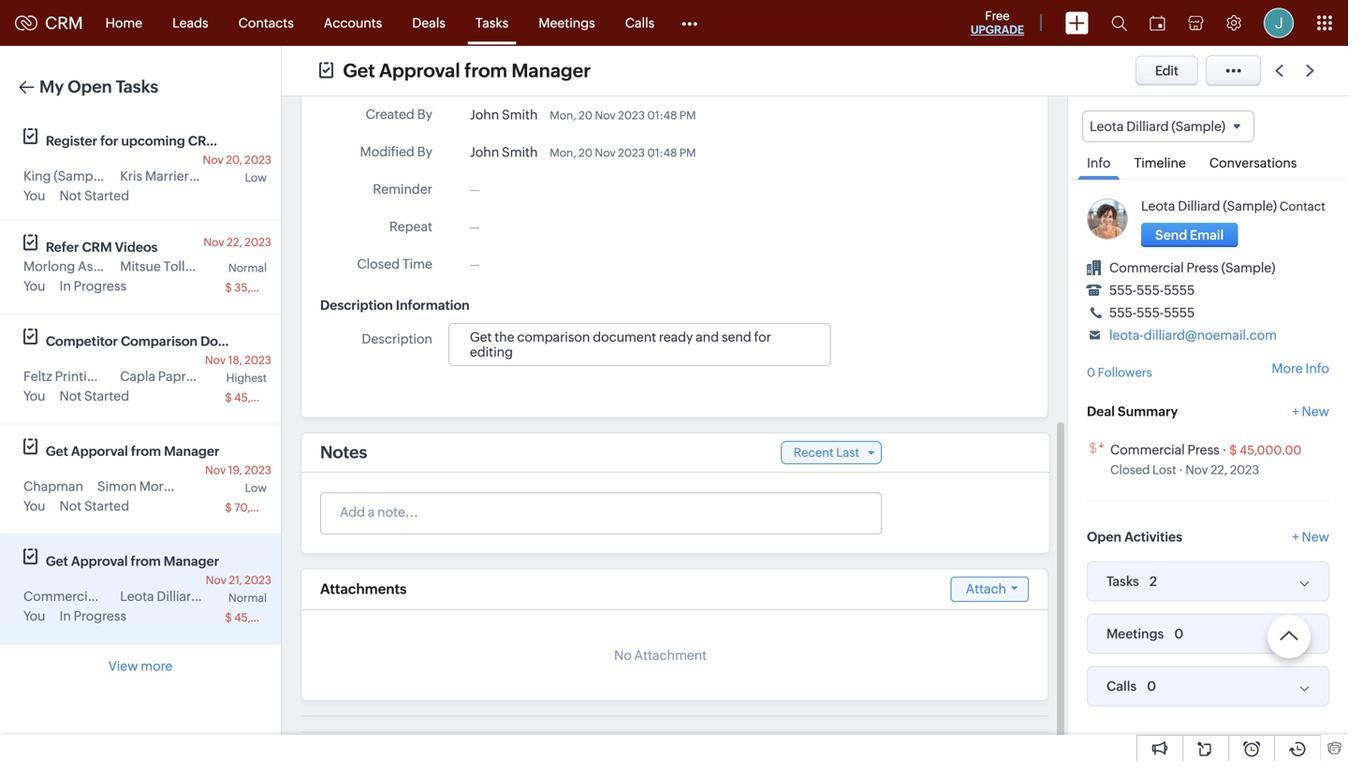 Task type: describe. For each thing, give the bounding box(es) containing it.
description information
[[320, 298, 470, 313]]

0 horizontal spatial 22,
[[227, 236, 242, 249]]

modified
[[360, 144, 415, 159]]

approval for get approval from manager
[[379, 60, 460, 81]]

0 horizontal spatial ·
[[1179, 463, 1183, 477]]

edit button
[[1135, 56, 1198, 86]]

2 new from the top
[[1302, 530, 1329, 545]]

repeat
[[389, 219, 432, 234]]

mitsue
[[120, 259, 161, 274]]

conversations
[[1209, 156, 1297, 171]]

35,000.00
[[234, 281, 291, 294]]

send
[[722, 329, 751, 344]]

john smith for modified by
[[470, 144, 538, 159]]

0 horizontal spatial open
[[68, 77, 112, 96]]

logo image
[[15, 15, 37, 30]]

attach link
[[951, 577, 1029, 602]]

get approval from manager nov 21, 2023
[[46, 554, 271, 586]]

+ new link
[[1292, 404, 1329, 428]]

refer
[[46, 240, 79, 255]]

simon
[[97, 479, 137, 494]]

you for morlong associates
[[23, 279, 45, 293]]

leota-dilliard@noemail.com link
[[1109, 328, 1277, 343]]

(sample) down conversations
[[1223, 199, 1277, 214]]

1 + from the top
[[1292, 404, 1299, 419]]

19,
[[228, 464, 242, 476]]

created by
[[366, 107, 432, 122]]

01:48 for modified by
[[647, 146, 677, 159]]

activities
[[1124, 530, 1182, 545]]

conversations link
[[1200, 142, 1306, 179]]

recent
[[794, 445, 834, 459]]

nov inside register for upcoming crm webinars nov 20, 2023
[[203, 154, 224, 166]]

$ for capla paprocki (sample)
[[225, 391, 232, 404]]

pm for created by
[[679, 109, 696, 122]]

0 vertical spatial meetings
[[539, 15, 595, 30]]

open activities
[[1087, 530, 1182, 545]]

modified by
[[360, 144, 432, 159]]

reminder
[[373, 181, 432, 196]]

1 vertical spatial meetings
[[1107, 626, 1164, 641]]

in progress for press
[[59, 608, 126, 623]]

45,000.00 for capla paprocki (sample)
[[234, 391, 291, 404]]

home link
[[90, 0, 157, 45]]

commercial for commercial press (sample)
[[1109, 260, 1184, 275]]

nov 22, 2023
[[203, 236, 271, 249]]

nov inside get apporval from manager nov 19, 2023
[[205, 464, 226, 476]]

document
[[200, 334, 266, 349]]

deals link
[[397, 0, 460, 45]]

nov inside commercial press · $ 45,000.00 closed lost · nov 22, 2023
[[1186, 463, 1208, 477]]

(sample) down 21,
[[202, 589, 256, 604]]

2023 inside register for upcoming crm webinars nov 20, 2023
[[244, 154, 271, 166]]

by for modified by
[[417, 144, 432, 159]]

accounts
[[324, 15, 382, 30]]

2 vertical spatial dilliard
[[157, 589, 199, 604]]

contacts link
[[223, 0, 309, 45]]

notes
[[320, 443, 367, 462]]

morasca
[[139, 479, 191, 494]]

2 5555 from the top
[[1164, 305, 1195, 320]]

free
[[985, 9, 1010, 23]]

normal for leota dilliard (sample)
[[228, 592, 267, 604]]

2 vertical spatial crm
[[82, 240, 112, 255]]

Add a note... field
[[321, 503, 880, 521]]

accounts link
[[309, 0, 397, 45]]

1 vertical spatial calls
[[1107, 679, 1137, 694]]

no
[[614, 648, 632, 663]]

webinars
[[221, 133, 280, 148]]

printing
[[55, 369, 103, 384]]

simon morasca (sample)
[[97, 479, 248, 494]]

mon, 20 nov 2023 01:48 pm for modified by
[[550, 146, 696, 159]]

$ 35,000.00
[[225, 281, 291, 294]]

leota-dilliard@noemail.com
[[1109, 328, 1277, 343]]

register for upcoming crm webinars nov 20, 2023
[[46, 133, 280, 166]]

capla paprocki (sample)
[[120, 369, 268, 384]]

get for get apporval from manager nov 19, 2023
[[46, 444, 68, 459]]

search image
[[1111, 15, 1127, 31]]

approval for get approval from manager nov 21, 2023
[[71, 554, 128, 569]]

1 new from the top
[[1302, 404, 1329, 419]]

(sample) down 19,
[[194, 479, 248, 494]]

deal summary
[[1087, 404, 1178, 419]]

45,000.00 inside commercial press · $ 45,000.00 closed lost · nov 22, 2023
[[1240, 443, 1302, 457]]

created
[[366, 107, 415, 122]]

john for created by
[[470, 107, 499, 122]]

(sample) down 20, on the top of the page
[[192, 169, 246, 183]]

you for chapman
[[23, 498, 45, 513]]

1 horizontal spatial info
[[1305, 361, 1329, 376]]

comparison
[[517, 329, 590, 344]]

leota inside field
[[1090, 119, 1124, 134]]

last
[[836, 445, 859, 459]]

highest
[[226, 372, 267, 384]]

you for feltz printing service
[[23, 388, 45, 403]]

information
[[396, 298, 470, 313]]

not for printing
[[59, 388, 82, 403]]

3 not started from the top
[[59, 498, 129, 513]]

followers
[[1098, 366, 1152, 380]]

70,000.00
[[234, 501, 291, 514]]

john smith for created by
[[470, 107, 538, 122]]

(sample) down register
[[54, 169, 108, 183]]

progress for associates
[[74, 279, 126, 293]]

videos
[[115, 240, 158, 255]]

crm inside register for upcoming crm webinars nov 20, 2023
[[188, 133, 218, 148]]

3 started from the top
[[84, 498, 129, 513]]

create menu element
[[1054, 0, 1100, 45]]

commercial press
[[23, 589, 133, 604]]

the
[[495, 329, 514, 344]]

no attachment
[[614, 648, 707, 663]]

$ for mitsue tollner (sample)
[[225, 281, 232, 294]]

contact
[[1280, 200, 1325, 214]]

manager for get approval from manager
[[511, 60, 591, 81]]

progress for press
[[74, 608, 126, 623]]

2 + from the top
[[1292, 530, 1299, 545]]

in for commercial
[[59, 608, 71, 623]]

crm link
[[15, 13, 83, 33]]

$ for leota dilliard (sample)
[[225, 611, 232, 624]]

normal for mitsue tollner (sample)
[[228, 262, 267, 274]]

king (sample)
[[23, 169, 108, 183]]

mon, for modified by
[[550, 146, 576, 159]]

apporval
[[71, 444, 128, 459]]

info link
[[1077, 142, 1120, 180]]

for inside get the comparison document ready and send for editing
[[754, 329, 771, 344]]

press for (sample)
[[1187, 260, 1219, 275]]

john for modified by
[[470, 144, 499, 159]]

my open tasks
[[39, 77, 158, 96]]

get for get approval from manager nov 21, 2023
[[46, 554, 68, 569]]

mon, for created by
[[550, 109, 576, 122]]

next record image
[[1306, 65, 1318, 77]]

01:48 for created by
[[647, 109, 677, 122]]

leads
[[172, 15, 208, 30]]

not started for (sample)
[[59, 188, 129, 203]]

timeline link
[[1125, 142, 1195, 179]]

0 horizontal spatial info
[[1087, 156, 1111, 171]]

commercial press (sample) link
[[1109, 260, 1275, 275]]

dilliard@noemail.com
[[1144, 328, 1277, 343]]

1 vertical spatial leota dilliard (sample)
[[120, 589, 256, 604]]

and
[[696, 329, 719, 344]]

started for (sample)
[[84, 188, 129, 203]]

pm for modified by
[[679, 146, 696, 159]]



Task type: vqa. For each thing, say whether or not it's contained in the screenshot.


Task type: locate. For each thing, give the bounding box(es) containing it.
2 20 from the top
[[579, 146, 593, 159]]

get up commercial press
[[46, 554, 68, 569]]

mon,
[[550, 109, 576, 122], [550, 146, 576, 159]]

1 vertical spatial tasks
[[116, 77, 158, 96]]

1 vertical spatial 01:48
[[647, 146, 677, 159]]

2023 inside get apporval from manager nov 19, 2023
[[244, 464, 271, 476]]

by for created by
[[417, 107, 432, 122]]

home
[[105, 15, 142, 30]]

2 started from the top
[[84, 388, 129, 403]]

2 in from the top
[[59, 608, 71, 623]]

kris marrier (sample)
[[120, 169, 246, 183]]

manager up simon morasca (sample)
[[164, 444, 220, 459]]

attachment
[[634, 648, 707, 663]]

0 vertical spatial tasks
[[475, 15, 509, 30]]

king
[[23, 169, 51, 183]]

18,
[[228, 354, 242, 366]]

info
[[1087, 156, 1111, 171], [1305, 361, 1329, 376]]

open right my
[[68, 77, 112, 96]]

recent last
[[794, 445, 859, 459]]

(sample) inside field
[[1171, 119, 1225, 134]]

you for king (sample)
[[23, 188, 45, 203]]

1 mon, 20 nov 2023 01:48 pm from the top
[[550, 109, 696, 122]]

0 vertical spatial by
[[417, 107, 432, 122]]

meetings
[[539, 15, 595, 30], [1107, 626, 1164, 641]]

not down chapman
[[59, 498, 82, 513]]

1 vertical spatial commercial
[[1110, 443, 1185, 457]]

low for simon morasca (sample)
[[245, 482, 267, 494]]

0 for calls
[[1147, 679, 1156, 694]]

ready
[[659, 329, 693, 344]]

2 smith from the top
[[502, 144, 538, 159]]

0 vertical spatial not
[[59, 188, 82, 203]]

refer crm videos
[[46, 240, 158, 255]]

not started down simon
[[59, 498, 129, 513]]

1 $ 45,000.00 from the top
[[225, 391, 291, 404]]

0 for meetings
[[1174, 626, 1183, 641]]

1 vertical spatial pm
[[679, 146, 696, 159]]

20 for created by
[[579, 109, 593, 122]]

2 $ 45,000.00 from the top
[[225, 611, 291, 624]]

2 in progress from the top
[[59, 608, 126, 623]]

view
[[108, 659, 138, 674]]

2 not from the top
[[59, 388, 82, 403]]

from for get approval from manager
[[464, 60, 507, 81]]

20 for modified by
[[579, 146, 593, 159]]

get for get the comparison document ready and send for editing
[[470, 329, 492, 344]]

1 vertical spatial crm
[[188, 133, 218, 148]]

competitor comparison document nov 18, 2023
[[46, 334, 271, 366]]

from inside get apporval from manager nov 19, 2023
[[131, 444, 161, 459]]

from up the morasca
[[131, 444, 161, 459]]

0 vertical spatial + new
[[1292, 404, 1329, 419]]

2 pm from the top
[[679, 146, 696, 159]]

1 smith from the top
[[502, 107, 538, 122]]

2023 inside get approval from manager nov 21, 2023
[[244, 574, 271, 586]]

manager inside get apporval from manager nov 19, 2023
[[164, 444, 220, 459]]

0 vertical spatial info
[[1087, 156, 1111, 171]]

0 horizontal spatial calls
[[625, 15, 655, 30]]

not started for printing
[[59, 388, 129, 403]]

0 horizontal spatial leota
[[120, 589, 154, 604]]

tasks up upcoming
[[116, 77, 158, 96]]

kris
[[120, 169, 142, 183]]

started down simon
[[84, 498, 129, 513]]

not started down feltz printing service
[[59, 388, 129, 403]]

1 horizontal spatial 0
[[1147, 679, 1156, 694]]

2
[[1149, 574, 1157, 589]]

1 vertical spatial in progress
[[59, 608, 126, 623]]

1 vertical spatial approval
[[71, 554, 128, 569]]

service
[[106, 369, 151, 384]]

commercial press (sample)
[[1109, 260, 1275, 275]]

1 vertical spatial leota
[[1141, 199, 1175, 214]]

$ 45,000.00 down 21,
[[225, 611, 291, 624]]

new
[[1302, 404, 1329, 419], [1302, 530, 1329, 545]]

1 in from the top
[[59, 279, 71, 293]]

1 vertical spatial john
[[470, 144, 499, 159]]

press inside commercial press · $ 45,000.00 closed lost · nov 22, 2023
[[1187, 443, 1220, 457]]

capla
[[120, 369, 155, 384]]

closed left 'lost'
[[1110, 463, 1150, 477]]

document
[[593, 329, 656, 344]]

closed left time
[[357, 256, 400, 271]]

(sample) down nov 22, 2023
[[208, 259, 262, 274]]

0 vertical spatial pm
[[679, 109, 696, 122]]

in progress for associates
[[59, 279, 126, 293]]

0 vertical spatial manager
[[511, 60, 591, 81]]

crm up 'associates'
[[82, 240, 112, 255]]

get down accounts
[[343, 60, 375, 81]]

45,000.00 down highest
[[234, 391, 291, 404]]

1 you from the top
[[23, 188, 45, 203]]

leads link
[[157, 0, 223, 45]]

get for get approval from manager
[[343, 60, 375, 81]]

chapman
[[23, 479, 83, 494]]

0 vertical spatial 22,
[[227, 236, 242, 249]]

deal
[[1087, 404, 1115, 419]]

1 555-555-5555 from the top
[[1109, 283, 1195, 298]]

1 horizontal spatial dilliard
[[1126, 119, 1169, 134]]

1 vertical spatial info
[[1305, 361, 1329, 376]]

22, up mitsue tollner (sample) at the left of the page
[[227, 236, 242, 249]]

nov inside get approval from manager nov 21, 2023
[[206, 574, 227, 586]]

nov inside competitor comparison document nov 18, 2023
[[205, 354, 226, 366]]

you down morlong
[[23, 279, 45, 293]]

0 vertical spatial in progress
[[59, 279, 126, 293]]

progress down commercial press
[[74, 608, 126, 623]]

register
[[46, 133, 97, 148]]

0 vertical spatial crm
[[45, 13, 83, 33]]

0 horizontal spatial meetings
[[539, 15, 595, 30]]

2 vertical spatial 45,000.00
[[234, 611, 291, 624]]

5555 down commercial press (sample)
[[1164, 283, 1195, 298]]

1 horizontal spatial tasks
[[475, 15, 509, 30]]

crm up kris marrier (sample)
[[188, 133, 218, 148]]

(sample) down leota dilliard (sample) contact
[[1221, 260, 1275, 275]]

approval up commercial press
[[71, 554, 128, 569]]

2 mon, from the top
[[550, 146, 576, 159]]

1 vertical spatial mon,
[[550, 146, 576, 159]]

1 vertical spatial john smith
[[470, 144, 538, 159]]

paprocki
[[158, 369, 211, 384]]

description down description information at left top
[[362, 331, 432, 346]]

$ down highest
[[225, 391, 232, 404]]

0 vertical spatial normal
[[228, 262, 267, 274]]

description down closed time
[[320, 298, 393, 313]]

· right commercial press link
[[1222, 443, 1227, 457]]

45,000.00 for leota dilliard (sample)
[[234, 611, 291, 624]]

closed inside commercial press · $ 45,000.00 closed lost · nov 22, 2023
[[1110, 463, 1150, 477]]

1 vertical spatial open
[[1087, 530, 1122, 545]]

from up commercial press
[[131, 554, 161, 569]]

meetings down 2
[[1107, 626, 1164, 641]]

1 vertical spatial 5555
[[1164, 305, 1195, 320]]

1 horizontal spatial 22,
[[1211, 463, 1227, 477]]

attach
[[966, 581, 1006, 596]]

profile element
[[1253, 0, 1305, 45]]

feltz printing service
[[23, 369, 151, 384]]

· right 'lost'
[[1179, 463, 1183, 477]]

john smith
[[470, 107, 538, 122], [470, 144, 538, 159]]

get inside get the comparison document ready and send for editing
[[470, 329, 492, 344]]

not for (sample)
[[59, 188, 82, 203]]

pm
[[679, 109, 696, 122], [679, 146, 696, 159]]

dilliard inside field
[[1126, 119, 1169, 134]]

1 vertical spatial 555-555-5555
[[1109, 305, 1195, 320]]

$ left 35,000.00
[[225, 281, 232, 294]]

0 vertical spatial new
[[1302, 404, 1329, 419]]

calendar image
[[1150, 15, 1165, 30]]

1 vertical spatial closed
[[1110, 463, 1150, 477]]

1 20 from the top
[[579, 109, 593, 122]]

1 john smith from the top
[[470, 107, 538, 122]]

$ down 21,
[[225, 611, 232, 624]]

0 vertical spatial 20
[[579, 109, 593, 122]]

low down webinars
[[245, 171, 267, 184]]

2 by from the top
[[417, 144, 432, 159]]

you down chapman
[[23, 498, 45, 513]]

not started
[[59, 188, 129, 203], [59, 388, 129, 403], [59, 498, 129, 513]]

from for get apporval from manager nov 19, 2023
[[131, 444, 161, 459]]

1 low from the top
[[245, 171, 267, 184]]

1 vertical spatial new
[[1302, 530, 1329, 545]]

more info
[[1272, 361, 1329, 376]]

in down commercial press
[[59, 608, 71, 623]]

you down "feltz"
[[23, 388, 45, 403]]

progress down 'associates'
[[74, 279, 126, 293]]

0 vertical spatial 45,000.00
[[234, 391, 291, 404]]

555-555-5555 down commercial press (sample)
[[1109, 283, 1195, 298]]

$ 45,000.00 down highest
[[225, 391, 291, 404]]

get inside get approval from manager nov 21, 2023
[[46, 554, 68, 569]]

45,000.00 down 21,
[[234, 611, 291, 624]]

$ 45,000.00 for capla paprocki (sample)
[[225, 391, 291, 404]]

more
[[141, 659, 172, 674]]

description for description
[[362, 331, 432, 346]]

leota down timeline
[[1141, 199, 1175, 214]]

closed
[[357, 256, 400, 271], [1110, 463, 1150, 477]]

started
[[84, 188, 129, 203], [84, 388, 129, 403], [84, 498, 129, 513]]

in down morlong
[[59, 279, 71, 293]]

2 vertical spatial not started
[[59, 498, 129, 513]]

get inside get apporval from manager nov 19, 2023
[[46, 444, 68, 459]]

1 not from the top
[[59, 188, 82, 203]]

for inside register for upcoming crm webinars nov 20, 2023
[[100, 133, 118, 148]]

profile image
[[1264, 8, 1294, 38]]

1 vertical spatial not started
[[59, 388, 129, 403]]

1 john from the top
[[470, 107, 499, 122]]

0
[[1087, 366, 1095, 380], [1174, 626, 1183, 641], [1147, 679, 1156, 694]]

$ left 70,000.00
[[225, 501, 232, 514]]

in for morlong
[[59, 279, 71, 293]]

0 vertical spatial +
[[1292, 404, 1299, 419]]

1 vertical spatial $ 45,000.00
[[225, 611, 291, 624]]

0 vertical spatial low
[[245, 171, 267, 184]]

555-555-5555 up leota-
[[1109, 305, 1195, 320]]

my
[[39, 77, 64, 96]]

get the comparison document ready and send for editing
[[470, 329, 774, 359]]

22, right 'lost'
[[1211, 463, 1227, 477]]

not down printing
[[59, 388, 82, 403]]

leota down get approval from manager nov 21, 2023
[[120, 589, 154, 604]]

0 vertical spatial progress
[[74, 279, 126, 293]]

Other Modules field
[[670, 8, 710, 38]]

1 vertical spatial press
[[1187, 443, 1220, 457]]

in progress
[[59, 279, 126, 293], [59, 608, 126, 623]]

commercial for commercial press
[[23, 589, 98, 604]]

0 followers
[[1087, 366, 1152, 380]]

you for commercial press
[[23, 608, 45, 623]]

0 horizontal spatial closed
[[357, 256, 400, 271]]

2 john smith from the top
[[470, 144, 538, 159]]

(sample) up timeline link
[[1171, 119, 1225, 134]]

feltz
[[23, 369, 52, 384]]

1 not started from the top
[[59, 188, 129, 203]]

21,
[[229, 574, 242, 586]]

1 vertical spatial started
[[84, 388, 129, 403]]

description
[[320, 298, 393, 313], [362, 331, 432, 346]]

2 vertical spatial from
[[131, 554, 161, 569]]

commercial for commercial press · $ 45,000.00 closed lost · nov 22, 2023
[[1110, 443, 1185, 457]]

by right the created
[[417, 107, 432, 122]]

1 vertical spatial + new
[[1292, 530, 1329, 545]]

0 horizontal spatial approval
[[71, 554, 128, 569]]

from down tasks link
[[464, 60, 507, 81]]

1 progress from the top
[[74, 279, 126, 293]]

1 vertical spatial 22,
[[1211, 463, 1227, 477]]

0 vertical spatial 0
[[1087, 366, 1095, 380]]

0 vertical spatial for
[[100, 133, 118, 148]]

1 5555 from the top
[[1164, 283, 1195, 298]]

1 started from the top
[[84, 188, 129, 203]]

search element
[[1100, 0, 1138, 46]]

leota dilliard (sample) down get approval from manager nov 21, 2023
[[120, 589, 256, 604]]

commercial press · $ 45,000.00 closed lost · nov 22, 2023
[[1110, 443, 1302, 477]]

1 horizontal spatial ·
[[1222, 443, 1227, 457]]

3 not from the top
[[59, 498, 82, 513]]

1 mon, from the top
[[550, 109, 576, 122]]

leota dilliard (sample) inside leota dilliard (sample) field
[[1090, 119, 1225, 134]]

smith for modified by
[[502, 144, 538, 159]]

2 555-555-5555 from the top
[[1109, 305, 1195, 320]]

tasks left 2
[[1107, 574, 1139, 589]]

2 horizontal spatial dilliard
[[1178, 199, 1220, 214]]

2 progress from the top
[[74, 608, 126, 623]]

1 horizontal spatial approval
[[379, 60, 460, 81]]

0 vertical spatial dilliard
[[1126, 119, 1169, 134]]

0 vertical spatial ·
[[1222, 443, 1227, 457]]

2 normal from the top
[[228, 592, 267, 604]]

get up chapman
[[46, 444, 68, 459]]

press for ·
[[1187, 443, 1220, 457]]

0 vertical spatial description
[[320, 298, 393, 313]]

0 vertical spatial leota dilliard (sample)
[[1090, 119, 1225, 134]]

crm right logo
[[45, 13, 83, 33]]

1 by from the top
[[417, 107, 432, 122]]

deals
[[412, 15, 446, 30]]

0 vertical spatial mon, 20 nov 2023 01:48 pm
[[550, 109, 696, 122]]

tollner
[[163, 259, 205, 274]]

0 vertical spatial closed
[[357, 256, 400, 271]]

for right register
[[100, 133, 118, 148]]

info right more
[[1305, 361, 1329, 376]]

0 horizontal spatial tasks
[[116, 77, 158, 96]]

manager down meetings link
[[511, 60, 591, 81]]

approval inside get approval from manager nov 21, 2023
[[71, 554, 128, 569]]

low
[[245, 171, 267, 184], [245, 482, 267, 494]]

0 vertical spatial mon,
[[550, 109, 576, 122]]

2 vertical spatial leota
[[120, 589, 154, 604]]

smith for created by
[[502, 107, 538, 122]]

5555 up leota-dilliard@noemail.com in the right of the page
[[1164, 305, 1195, 320]]

mon, 20 nov 2023 01:48 pm for created by
[[550, 109, 696, 122]]

1 vertical spatial normal
[[228, 592, 267, 604]]

competitor
[[46, 334, 118, 349]]

dilliard up timeline link
[[1126, 119, 1169, 134]]

555-
[[1109, 283, 1137, 298], [1137, 283, 1164, 298], [1109, 305, 1137, 320], [1137, 305, 1164, 320]]

open
[[68, 77, 112, 96], [1087, 530, 1122, 545]]

1 vertical spatial 45,000.00
[[1240, 443, 1302, 457]]

you down commercial press
[[23, 608, 45, 623]]

view more
[[108, 659, 172, 674]]

1 in progress from the top
[[59, 279, 126, 293]]

2 vertical spatial press
[[101, 589, 133, 604]]

low up $ 70,000.00
[[245, 482, 267, 494]]

1 vertical spatial smith
[[502, 144, 538, 159]]

by right modified at the top of the page
[[417, 144, 432, 159]]

meetings link
[[524, 0, 610, 45]]

from for get approval from manager nov 21, 2023
[[131, 554, 161, 569]]

for right send
[[754, 329, 771, 344]]

2023 inside commercial press · $ 45,000.00 closed lost · nov 22, 2023
[[1230, 463, 1259, 477]]

free upgrade
[[971, 9, 1024, 36]]

timeline
[[1134, 156, 1186, 171]]

1 vertical spatial 0
[[1174, 626, 1183, 641]]

$ for simon morasca (sample)
[[225, 501, 232, 514]]

leota dilliard (sample) up timeline link
[[1090, 119, 1225, 134]]

attachments
[[320, 581, 407, 597]]

2 low from the top
[[245, 482, 267, 494]]

open left activities
[[1087, 530, 1122, 545]]

0 horizontal spatial for
[[100, 133, 118, 148]]

0 vertical spatial in
[[59, 279, 71, 293]]

2 01:48 from the top
[[647, 146, 677, 159]]

$
[[225, 281, 232, 294], [225, 391, 232, 404], [1229, 443, 1237, 457], [225, 501, 232, 514], [225, 611, 232, 624]]

1 vertical spatial progress
[[74, 608, 126, 623]]

1 horizontal spatial leota dilliard (sample)
[[1090, 119, 1225, 134]]

time
[[402, 256, 432, 271]]

previous record image
[[1275, 65, 1283, 77]]

0 horizontal spatial 0
[[1087, 366, 1095, 380]]

not down king (sample)
[[59, 188, 82, 203]]

closed time
[[357, 256, 432, 271]]

1 vertical spatial manager
[[164, 444, 220, 459]]

3 you from the top
[[23, 388, 45, 403]]

2 not started from the top
[[59, 388, 129, 403]]

1 horizontal spatial meetings
[[1107, 626, 1164, 641]]

from inside get approval from manager nov 21, 2023
[[131, 554, 161, 569]]

1 vertical spatial dilliard
[[1178, 199, 1220, 214]]

2 + new from the top
[[1292, 530, 1329, 545]]

1 vertical spatial for
[[754, 329, 771, 344]]

comparison
[[121, 334, 198, 349]]

low for kris marrier (sample)
[[245, 171, 267, 184]]

manager for get approval from manager nov 21, 2023
[[164, 554, 219, 569]]

Leota Dilliard (Sample) field
[[1082, 110, 1254, 142]]

1 pm from the top
[[679, 109, 696, 122]]

in progress down commercial press
[[59, 608, 126, 623]]

2023 inside competitor comparison document nov 18, 2023
[[244, 354, 271, 366]]

dilliard down timeline
[[1178, 199, 1220, 214]]

approval up created by
[[379, 60, 460, 81]]

normal down 21,
[[228, 592, 267, 604]]

normal up $ 35,000.00
[[228, 262, 267, 274]]

22, inside commercial press · $ 45,000.00 closed lost · nov 22, 2023
[[1211, 463, 1227, 477]]

description for description information
[[320, 298, 393, 313]]

started down kris
[[84, 188, 129, 203]]

2 you from the top
[[23, 279, 45, 293]]

upcoming
[[121, 133, 185, 148]]

4 you from the top
[[23, 498, 45, 513]]

555-555-5555
[[1109, 283, 1195, 298], [1109, 305, 1195, 320]]

1 vertical spatial low
[[245, 482, 267, 494]]

0 vertical spatial commercial
[[1109, 260, 1184, 275]]

calls link
[[610, 0, 670, 45]]

leota up "info" link
[[1090, 119, 1124, 134]]

$ right commercial press link
[[1229, 443, 1237, 457]]

tasks up get approval from manager
[[475, 15, 509, 30]]

info left timeline
[[1087, 156, 1111, 171]]

2 horizontal spatial tasks
[[1107, 574, 1139, 589]]

lost
[[1152, 463, 1176, 477]]

0 vertical spatial john
[[470, 107, 499, 122]]

dilliard down get approval from manager nov 21, 2023
[[157, 589, 199, 604]]

manager down simon morasca (sample)
[[164, 554, 219, 569]]

1 vertical spatial mon, 20 nov 2023 01:48 pm
[[550, 146, 696, 159]]

2 john from the top
[[470, 144, 499, 159]]

45,000.00 down + new link
[[1240, 443, 1302, 457]]

get approval from manager
[[343, 60, 591, 81]]

meetings left calls link
[[539, 15, 595, 30]]

0 vertical spatial calls
[[625, 15, 655, 30]]

0 vertical spatial leota
[[1090, 119, 1124, 134]]

started down feltz printing service
[[84, 388, 129, 403]]

morlong
[[23, 259, 75, 274]]

get left the
[[470, 329, 492, 344]]

upgrade
[[971, 23, 1024, 36]]

started for printing
[[84, 388, 129, 403]]

1 normal from the top
[[228, 262, 267, 274]]

manager inside get approval from manager nov 21, 2023
[[164, 554, 219, 569]]

create menu image
[[1065, 12, 1089, 34]]

commercial inside commercial press · $ 45,000.00 closed lost · nov 22, 2023
[[1110, 443, 1185, 457]]

not started down king (sample)
[[59, 188, 129, 203]]

leota dilliard (sample) link
[[1141, 199, 1277, 214]]

2 mon, 20 nov 2023 01:48 pm from the top
[[550, 146, 696, 159]]

1 vertical spatial +
[[1292, 530, 1299, 545]]

normal
[[228, 262, 267, 274], [228, 592, 267, 604]]

0 horizontal spatial dilliard
[[157, 589, 199, 604]]

2 vertical spatial tasks
[[1107, 574, 1139, 589]]

None button
[[1141, 223, 1238, 247]]

editing
[[470, 344, 513, 359]]

in progress down morlong associates
[[59, 279, 126, 293]]

$ 45,000.00 for leota dilliard (sample)
[[225, 611, 291, 624]]

morlong associates
[[23, 259, 143, 274]]

manager for get apporval from manager nov 19, 2023
[[164, 444, 220, 459]]

more
[[1272, 361, 1303, 376]]

0 vertical spatial press
[[1187, 260, 1219, 275]]

$ inside commercial press · $ 45,000.00 closed lost · nov 22, 2023
[[1229, 443, 1237, 457]]

5 you from the top
[[23, 608, 45, 623]]

you down king
[[23, 188, 45, 203]]

0 vertical spatial open
[[68, 77, 112, 96]]

commercial press link
[[1110, 443, 1220, 457]]

2 horizontal spatial leota
[[1141, 199, 1175, 214]]

1 + new from the top
[[1292, 404, 1329, 419]]

1 01:48 from the top
[[647, 109, 677, 122]]

(sample) down 18,
[[214, 369, 268, 384]]

tasks
[[475, 15, 509, 30], [116, 77, 158, 96], [1107, 574, 1139, 589]]

contacts
[[238, 15, 294, 30]]



